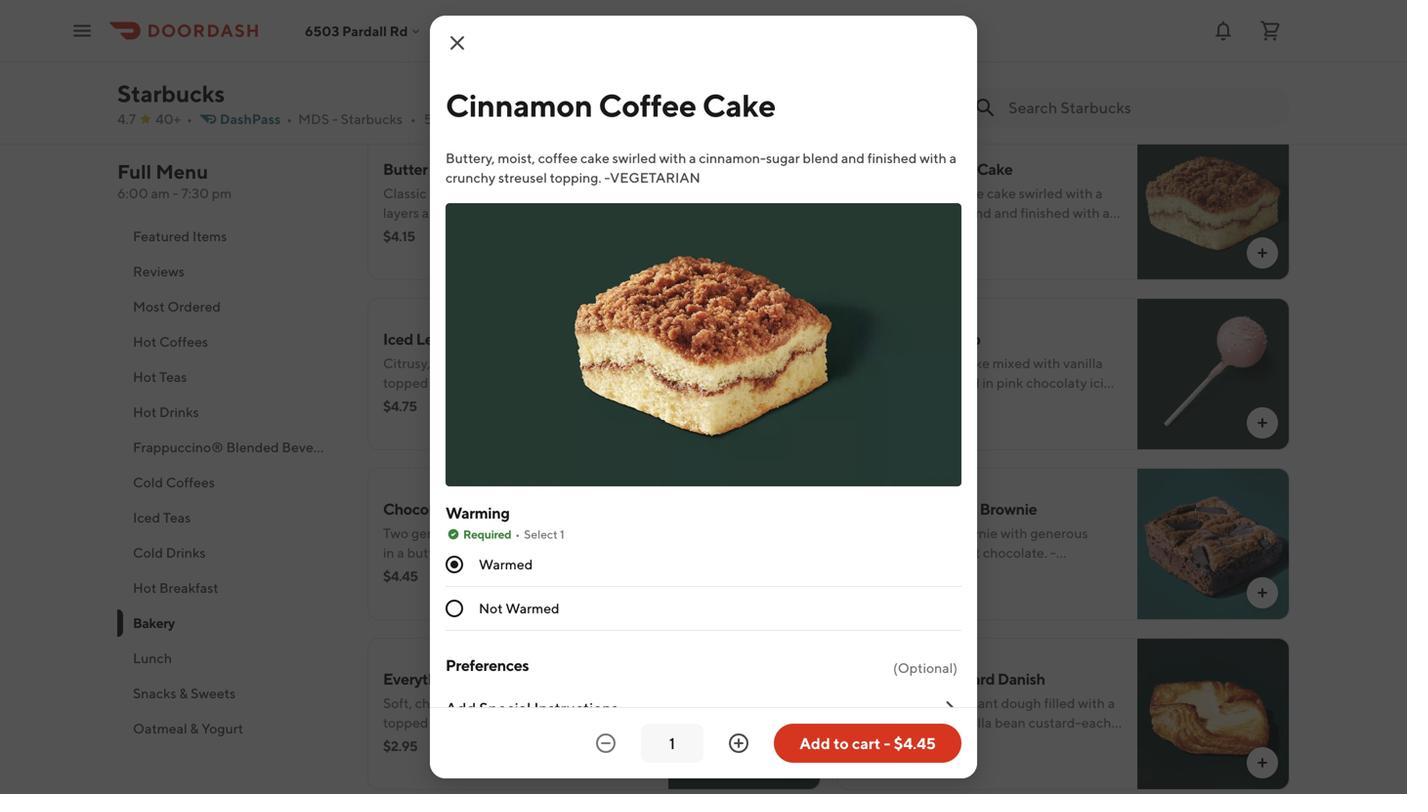 Task type: describe. For each thing, give the bounding box(es) containing it.
bite-
[[852, 355, 883, 371]]

a inside iced lemon loaf citrusy, buttery, moist lemon pound cake topped with a sweet icing. -vegetarian $4.75
[[461, 375, 468, 391]]

generous inside chocolate croissant two generous pieces of chocolate wrapped in a butter croissant with soft, flaky layers and a golden-brown crust.  -vegetarian
[[411, 525, 469, 541]]

breakfast
[[159, 580, 218, 596]]

cheese inside flaky, butter croissant dough with soft, warm cheese in the center.   -vegetarian $4.55
[[420, 35, 464, 51]]

soft,
[[383, 695, 412, 711]]

vanilla
[[852, 670, 898, 688]]

thick inside classic soft, chewy and thick new york– style bagel. available with cream cheese or butter. - vegan - vegetarian
[[997, 15, 1028, 31]]

items
[[192, 228, 227, 244]]

- inside iced lemon loaf citrusy, buttery, moist lemon pound cake topped with a sweet icing. -vegetarian $4.75
[[546, 375, 552, 391]]

in inside birthday cake pop bite-sized vanilla cake mixed with vanilla buttercream, dipped in pink chocolaty icing and topped with white sprinkles.  - vegetarian
[[982, 375, 994, 391]]

cinnamon for cinnamon coffee cake buttery, moist, coffee cake swirled with a cinnamon-sugar blend and finished with a crunchy streusel topping.  -vegetarian
[[852, 160, 924, 178]]

40+ •
[[155, 111, 192, 127]]

bagel
[[615, 695, 650, 711]]

cake for cinnamon coffee cake buttery, moist, coffee cake swirled with a cinnamon-sugar blend and finished with a crunchy streusel topping.  -vegetarian
[[977, 160, 1013, 178]]

handcrafted
[[889, 734, 965, 750]]

garlic,
[[502, 715, 539, 731]]

Current quantity is 1 number field
[[653, 733, 692, 754]]

crust. inside butter croissant classic butter croissant with soft, flaky layers and a golden-brown crust.  - vegetarian
[[549, 205, 584, 221]]

reviews
[[133, 263, 185, 279]]

drinks for hot drinks
[[159, 404, 199, 420]]

0 vertical spatial $4.45
[[383, 568, 418, 584]]

pm
[[212, 185, 232, 201]]

cinnamon coffee cake buttery, moist, coffee cake swirled with a cinnamon-sugar blend and finished with a crunchy streusel topping.  -vegetarian
[[852, 160, 1110, 240]]

croissant for butter croissant
[[430, 160, 496, 178]]

• right 40+
[[187, 111, 192, 127]]

and inside butter croissant classic butter croissant with soft, flaky layers and a golden-brown crust.  - vegetarian
[[422, 205, 445, 221]]

vanilla bean custard danish sugar-layered croissant dough filled with a rich and velvety vanilla bean custard--each piece handcrafted with a signature look and baked to a golden finish.  - vegetarian
[[852, 670, 1121, 770]]

add special instructions
[[446, 699, 618, 718]]

select
[[524, 528, 558, 541]]

bagel
[[461, 670, 501, 688]]

finished inside buttery, moist, coffee cake swirled with a cinnamon-sugar blend and finished with a crunchy streusel topping.  -vegetarian
[[867, 150, 917, 166]]

• left '500'
[[410, 111, 416, 127]]

vegan inside classic soft, chewy and thick new york– style bagel. available with cream cheese or butter. - vegan - vegetarian
[[905, 54, 955, 70]]

in for butter
[[467, 35, 478, 51]]

- inside flaky, butter croissant dough with soft, warm cheese in the center.   -vegetarian $4.55
[[550, 35, 555, 51]]

coffee for cinnamon coffee cake buttery, moist, coffee cake swirled with a cinnamon-sugar blend and finished with a crunchy streusel topping.  -vegetarian
[[927, 160, 974, 178]]

style inside classic soft, chewy and thick new york– style bagel. available with cream cheese or butter. - vegan - vegetarian
[[852, 35, 881, 51]]

1 horizontal spatial starbucks
[[341, 111, 403, 127]]

vegetarian inside everything bagel soft, chewy and thick new york-style bagel topped with onion, garlic, salt, poppy and sesame seeds. available with cream cheese or butter.  -vegan -vegetarian
[[507, 754, 598, 770]]

iced teas
[[133, 510, 191, 526]]

6503
[[305, 23, 339, 39]]

cold drinks button
[[117, 536, 344, 571]]

topping. inside buttery, moist, coffee cake swirled with a cinnamon-sugar blend and finished with a crunchy streusel topping.  -vegetarian
[[550, 170, 602, 186]]

layered
[[894, 695, 940, 711]]

mds
[[298, 111, 329, 127]]

swirled inside buttery, moist, coffee cake swirled with a cinnamon-sugar blend and finished with a crunchy streusel topping.  -vegetarian
[[612, 150, 656, 166]]

flaky inside butter croissant classic butter croissant with soft, flaky layers and a golden-brown crust.  - vegetarian
[[589, 185, 618, 201]]

- inside buttery, moist, coffee cake swirled with a cinnamon-sugar blend and finished with a crunchy streusel topping.  -vegetarian
[[604, 170, 610, 186]]

look
[[1068, 734, 1095, 750]]

butter croissant classic butter croissant with soft, flaky layers and a golden-brown crust.  - vegetarian
[[383, 160, 618, 240]]

double
[[852, 500, 903, 518]]

iced teas button
[[117, 500, 344, 536]]

chocolate inside double chocolate brownie rich chocolate brownie with generous chunks of semisweet chocolate.  - vegetarian
[[883, 525, 945, 541]]

& for snacks
[[179, 686, 188, 702]]

Item Search search field
[[1008, 97, 1274, 118]]

topped inside iced lemon loaf citrusy, buttery, moist lemon pound cake topped with a sweet icing. -vegetarian $4.75
[[383, 375, 428, 391]]

buttery, inside buttery, moist, coffee cake swirled with a cinnamon-sugar blend and finished with a crunchy streusel topping.  -vegetarian
[[446, 150, 495, 166]]

blend inside cinnamon coffee cake buttery, moist, coffee cake swirled with a cinnamon-sugar blend and finished with a crunchy streusel topping.  -vegetarian
[[956, 205, 992, 221]]

layers inside chocolate croissant two generous pieces of chocolate wrapped in a butter croissant with soft, flaky layers and a golden-brown crust.  -vegetarian
[[599, 545, 635, 561]]

seeds.
[[432, 734, 471, 750]]

and inside classic soft, chewy and thick new york– style bagel. available with cream cheese or butter. - vegan - vegetarian
[[971, 15, 995, 31]]

icing
[[1090, 375, 1120, 391]]

pop
[[953, 330, 981, 348]]

generous inside double chocolate brownie rich chocolate brownie with generous chunks of semisweet chocolate.  - vegetarian
[[1030, 525, 1088, 541]]

butter inside chocolate croissant two generous pieces of chocolate wrapped in a butter croissant with soft, flaky layers and a golden-brown crust.  -vegetarian
[[407, 545, 446, 561]]

everything bagel soft, chewy and thick new york-style bagel topped with onion, garlic, salt, poppy and sesame seeds. available with cream cheese or butter.  -vegan -vegetarian
[[383, 670, 650, 770]]

hot breakfast button
[[117, 571, 344, 606]]

poppy
[[570, 715, 610, 731]]

cake inside buttery, moist, coffee cake swirled with a cinnamon-sugar blend and finished with a crunchy streusel topping.  -vegetarian
[[580, 150, 610, 166]]

croissant for chocolate croissant
[[457, 500, 523, 518]]

add item to cart image for iced lemon loaf
[[786, 415, 801, 431]]

vegetarian inside double chocolate brownie rich chocolate brownie with generous chunks of semisweet chocolate.  - vegetarian
[[852, 564, 943, 580]]

hot coffees button
[[117, 324, 344, 360]]

coffees for cold coffees
[[166, 474, 215, 491]]

special
[[479, 699, 531, 718]]

with inside butter croissant classic butter croissant with soft, flaky layers and a golden-brown crust.  - vegetarian
[[529, 185, 556, 201]]

butter croissant image
[[668, 128, 821, 280]]

add to cart - $4.45
[[800, 734, 936, 753]]

vegetarian inside butter croissant classic butter croissant with soft, flaky layers and a golden-brown crust.  - vegetarian
[[383, 224, 474, 240]]

hot for hot coffees
[[133, 334, 157, 350]]

and inside buttery, moist, coffee cake swirled with a cinnamon-sugar blend and finished with a crunchy streusel topping.  -vegetarian
[[841, 150, 865, 166]]

- inside birthday cake pop bite-sized vanilla cake mixed with vanilla buttercream, dipped in pink chocolaty icing and topped with white sprinkles.  - vegetarian
[[1054, 394, 1060, 410]]

cream inside classic soft, chewy and thick new york– style bagel. available with cream cheese or butter. - vegan - vegetarian
[[1015, 35, 1053, 51]]

a inside butter croissant classic butter croissant with soft, flaky layers and a golden-brown crust.  - vegetarian
[[448, 205, 455, 221]]

buttery, moist, coffee cake swirled with a cinnamon-sugar blend and finished with a crunchy streusel topping.  -vegetarian
[[446, 150, 957, 186]]

snacks & sweets button
[[117, 676, 344, 711]]

required
[[463, 528, 511, 541]]

most ordered
[[133, 299, 221, 315]]

add for add special instructions
[[446, 699, 476, 718]]

40+
[[155, 111, 181, 127]]

swirled inside cinnamon coffee cake buttery, moist, coffee cake swirled with a cinnamon-sugar blend and finished with a crunchy streusel topping.  -vegetarian
[[1019, 185, 1063, 201]]

flaky,
[[383, 15, 419, 31]]

cinnamon- inside buttery, moist, coffee cake swirled with a cinnamon-sugar blend and finished with a crunchy streusel topping.  -vegetarian
[[699, 150, 766, 166]]

teas for hot teas
[[159, 369, 187, 385]]

iced lemon loaf citrusy, buttery, moist lemon pound cake topped with a sweet icing. -vegetarian $4.75
[[383, 330, 642, 414]]

crust. inside chocolate croissant two generous pieces of chocolate wrapped in a butter croissant with soft, flaky layers and a golden-brown crust.  -vegetarian
[[511, 564, 545, 580]]

flaky inside chocolate croissant two generous pieces of chocolate wrapped in a butter croissant with soft, flaky layers and a golden-brown crust.  -vegetarian
[[567, 545, 596, 561]]

add item to cart image for birthday cake pop
[[1255, 415, 1270, 431]]

cream inside everything bagel soft, chewy and thick new york-style bagel topped with onion, garlic, salt, poppy and sesame seeds. available with cream cheese or butter.  -vegan -vegetarian
[[564, 734, 602, 750]]

increase quantity by 1 image
[[727, 732, 750, 755]]

filled
[[1044, 695, 1075, 711]]

rd
[[390, 23, 408, 39]]

iced for teas
[[133, 510, 160, 526]]

cheese inside everything bagel soft, chewy and thick new york-style bagel topped with onion, garlic, salt, poppy and sesame seeds. available with cream cheese or butter.  -vegan -vegetarian
[[605, 734, 649, 750]]

cheese danish image
[[668, 0, 821, 110]]

bagel.
[[884, 35, 922, 51]]

and inside chocolate croissant two generous pieces of chocolate wrapped in a butter croissant with soft, flaky layers and a golden-brown crust.  -vegetarian
[[383, 564, 407, 580]]

soft, inside chocolate croissant two generous pieces of chocolate wrapped in a butter croissant with soft, flaky layers and a golden-brown crust.  -vegetarian
[[537, 545, 564, 561]]

crunchy inside buttery, moist, coffee cake swirled with a cinnamon-sugar blend and finished with a crunchy streusel topping.  -vegetarian
[[446, 170, 496, 186]]

• left mds
[[287, 111, 292, 127]]

vegetarian inside iced lemon loaf citrusy, buttery, moist lemon pound cake topped with a sweet icing. -vegetarian $4.75
[[552, 375, 642, 391]]

cinnamon coffee cake
[[446, 87, 776, 124]]

pound
[[563, 355, 603, 371]]

dashpass •
[[220, 111, 292, 127]]

teas for iced teas
[[163, 510, 191, 526]]

& for oatmeal
[[190, 721, 199, 737]]

hot for hot breakfast
[[133, 580, 157, 596]]

moist, inside buttery, moist, coffee cake swirled with a cinnamon-sugar blend and finished with a crunchy streusel topping.  -vegetarian
[[498, 150, 535, 166]]

with inside classic soft, chewy and thick new york– style bagel. available with cream cheese or butter. - vegan - vegetarian
[[985, 35, 1012, 51]]

add item to cart image for double chocolate brownie
[[1255, 585, 1270, 601]]

pieces
[[472, 525, 512, 541]]

drinks for cold drinks
[[166, 545, 206, 561]]

cake inside iced lemon loaf citrusy, buttery, moist lemon pound cake topped with a sweet icing. -vegetarian $4.75
[[606, 355, 635, 371]]

menu
[[156, 160, 208, 183]]

0 items, open order cart image
[[1259, 19, 1282, 43]]

• inside warming group
[[515, 528, 520, 541]]

frappuccino®
[[133, 439, 223, 455]]

cinnamon coffee cake image
[[1137, 128, 1290, 280]]

beverages
[[282, 439, 347, 455]]

add for add to cart - $4.45
[[800, 734, 830, 753]]

lemon
[[521, 355, 560, 371]]

birthday
[[852, 330, 911, 348]]

finished inside cinnamon coffee cake buttery, moist, coffee cake swirled with a cinnamon-sugar blend and finished with a crunchy streusel topping.  -vegetarian
[[1021, 205, 1070, 221]]

moist
[[484, 355, 518, 371]]

everything
[[383, 670, 459, 688]]

vegetarian inside buttery, moist, coffee cake swirled with a cinnamon-sugar blend and finished with a crunchy streusel topping.  -vegetarian
[[610, 170, 700, 186]]

rich
[[852, 715, 876, 731]]

double chocolate brownie image
[[1137, 468, 1290, 621]]

not warmed
[[479, 600, 560, 617]]

coffee inside cinnamon coffee cake buttery, moist, coffee cake swirled with a cinnamon-sugar blend and finished with a crunchy streusel topping.  -vegetarian
[[945, 185, 984, 201]]

7:30
[[181, 185, 209, 201]]

brownie
[[980, 500, 1037, 518]]

style inside everything bagel soft, chewy and thick new york-style bagel topped with onion, garlic, salt, poppy and sesame seeds. available with cream cheese or butter.  -vegan -vegetarian
[[583, 695, 613, 711]]

butter inside butter croissant classic butter croissant with soft, flaky layers and a golden-brown crust.  - vegetarian
[[429, 185, 468, 201]]

or inside classic soft, chewy and thick new york– style bagel. available with cream cheese or butter. - vegan - vegetarian
[[1103, 35, 1116, 51]]

thick inside everything bagel soft, chewy and thick new york-style bagel topped with onion, garlic, salt, poppy and sesame seeds. available with cream cheese or butter.  -vegan -vegetarian
[[484, 695, 515, 711]]

$4.45 inside button
[[894, 734, 936, 753]]

citrusy,
[[383, 355, 430, 371]]

am
[[151, 185, 170, 201]]

crunchy inside cinnamon coffee cake buttery, moist, coffee cake swirled with a cinnamon-sugar blend and finished with a crunchy streusel topping.  -vegetarian
[[852, 224, 902, 240]]

decrease quantity by 1 image
[[594, 732, 618, 755]]

cake inside birthday cake pop bite-sized vanilla cake mixed with vanilla buttercream, dipped in pink chocolaty icing and topped with white sprinkles.  - vegetarian
[[961, 355, 990, 371]]

piece
[[852, 734, 886, 750]]

topped inside birthday cake pop bite-sized vanilla cake mixed with vanilla buttercream, dipped in pink chocolaty icing and topped with white sprinkles.  - vegetarian
[[878, 394, 924, 410]]

iced for lemon
[[383, 330, 413, 348]]

oatmeal
[[133, 721, 187, 737]]

chunks
[[852, 545, 896, 561]]

cold coffees
[[133, 474, 215, 491]]

new inside everything bagel soft, chewy and thick new york-style bagel topped with onion, garlic, salt, poppy and sesame seeds. available with cream cheese or butter.  -vegan -vegetarian
[[518, 695, 547, 711]]

chocolate inside double chocolate brownie rich chocolate brownie with generous chunks of semisweet chocolate.  - vegetarian
[[906, 500, 977, 518]]

loaf
[[467, 330, 498, 348]]

salt,
[[542, 715, 567, 731]]

pardall
[[342, 23, 387, 39]]

with inside flaky, butter croissant dough with soft, warm cheese in the center.   -vegetarian $4.55
[[565, 15, 592, 31]]

sized
[[883, 355, 915, 371]]

croissant inside chocolate croissant two generous pieces of chocolate wrapped in a butter croissant with soft, flaky layers and a golden-brown crust.  -vegetarian
[[449, 545, 504, 561]]

butter. inside everything bagel soft, chewy and thick new york-style bagel topped with onion, garlic, salt, poppy and sesame seeds. available with cream cheese or butter.  -vegan -vegetarian
[[399, 754, 440, 770]]

0 horizontal spatial starbucks
[[117, 80, 225, 107]]

- inside cinnamon coffee cake buttery, moist, coffee cake swirled with a cinnamon-sugar blend and finished with a crunchy streusel topping.  -vegetarian
[[1011, 224, 1016, 240]]

onion,
[[461, 715, 499, 731]]

featured items
[[133, 228, 227, 244]]

sweets
[[191, 686, 236, 702]]

vegetarian inside cinnamon coffee cake buttery, moist, coffee cake swirled with a cinnamon-sugar blend and finished with a crunchy streusel topping.  -vegetarian
[[1016, 224, 1107, 240]]

flaky, butter croissant dough with soft, warm cheese in the center.   -vegetarian $4.55
[[383, 15, 646, 74]]

$4.55
[[383, 58, 418, 74]]

$2.95
[[383, 738, 418, 754]]

and inside birthday cake pop bite-sized vanilla cake mixed with vanilla buttercream, dipped in pink chocolaty icing and topped with white sprinkles.  - vegetarian
[[852, 394, 876, 410]]

york–
[[1063, 15, 1097, 31]]

cold for cold drinks
[[133, 545, 163, 561]]

vanilla inside vanilla bean custard danish sugar-layered croissant dough filled with a rich and velvety vanilla bean custard--each piece handcrafted with a signature look and baked to a golden finish.  - vegetarian
[[952, 715, 992, 731]]

buttery, inside cinnamon coffee cake buttery, moist, coffee cake swirled with a cinnamon-sugar blend and finished with a crunchy streusel topping.  -vegetarian
[[852, 185, 902, 201]]

chocolate inside chocolate croissant two generous pieces of chocolate wrapped in a butter croissant with soft, flaky layers and a golden-brown crust.  -vegetarian
[[383, 500, 455, 518]]



Task type: locate. For each thing, give the bounding box(es) containing it.
cake inside birthday cake pop bite-sized vanilla cake mixed with vanilla buttercream, dipped in pink chocolaty icing and topped with white sprinkles.  - vegetarian
[[914, 330, 950, 348]]

chocolate.
[[983, 545, 1048, 561]]

1 vertical spatial topping.
[[956, 224, 1008, 240]]

add item to cart image for chocolate croissant
[[786, 585, 801, 601]]

warmed right not
[[506, 600, 560, 617]]

to left the "cart" at the bottom right of the page
[[834, 734, 849, 753]]

chocolate left wrapped
[[530, 525, 592, 541]]

0 vertical spatial butter.
[[852, 54, 893, 70]]

1 horizontal spatial buttery,
[[852, 185, 902, 201]]

cold for cold coffees
[[133, 474, 163, 491]]

cheese inside classic soft, chewy and thick new york– style bagel. available with cream cheese or butter. - vegan - vegetarian
[[1056, 35, 1100, 51]]

hot down most
[[133, 334, 157, 350]]

vanilla up icing
[[1063, 355, 1103, 371]]

• left select
[[515, 528, 520, 541]]

finish.
[[965, 754, 1002, 770]]

1 horizontal spatial to
[[894, 754, 907, 770]]

hot up bakery
[[133, 580, 157, 596]]

warmed
[[479, 557, 533, 573], [506, 600, 560, 617]]

available right bagel.
[[925, 35, 982, 51]]

iced up cold drinks
[[133, 510, 160, 526]]

butter down two
[[407, 545, 446, 561]]

2 generous from the left
[[1030, 525, 1088, 541]]

0 horizontal spatial finished
[[867, 150, 917, 166]]

danish
[[998, 670, 1045, 688]]

cheese
[[420, 35, 464, 51], [1056, 35, 1100, 51], [605, 734, 649, 750]]

chocolate up the brownie
[[906, 500, 977, 518]]

0 vertical spatial dough
[[522, 15, 562, 31]]

0 vertical spatial add item to cart image
[[1255, 75, 1270, 91]]

iced up citrusy,
[[383, 330, 413, 348]]

iced inside iced lemon loaf citrusy, buttery, moist lemon pound cake topped with a sweet icing. -vegetarian $4.75
[[383, 330, 413, 348]]

dough up the center.
[[522, 15, 562, 31]]

0 horizontal spatial streusel
[[498, 170, 547, 186]]

most
[[133, 299, 165, 315]]

2 horizontal spatial cheese
[[1056, 35, 1100, 51]]

butter
[[422, 15, 461, 31], [429, 185, 468, 201], [407, 545, 446, 561]]

croissant up the pieces
[[457, 500, 523, 518]]

generous
[[411, 525, 469, 541], [1030, 525, 1088, 541]]

0 horizontal spatial layers
[[383, 205, 419, 221]]

1 vertical spatial flaky
[[567, 545, 596, 561]]

streusel inside cinnamon coffee cake buttery, moist, coffee cake swirled with a cinnamon-sugar blend and finished with a crunchy streusel topping.  -vegetarian
[[905, 224, 954, 240]]

cold coffees button
[[117, 465, 344, 500]]

1 horizontal spatial dough
[[1001, 695, 1041, 711]]

1 vertical spatial vegan
[[448, 754, 499, 770]]

0 vertical spatial swirled
[[612, 150, 656, 166]]

hot inside "button"
[[133, 369, 157, 385]]

0 horizontal spatial thick
[[484, 695, 515, 711]]

cinnamon- inside cinnamon coffee cake buttery, moist, coffee cake swirled with a cinnamon-sugar blend and finished with a crunchy streusel topping.  -vegetarian
[[852, 205, 919, 221]]

0 horizontal spatial coffee
[[599, 87, 696, 124]]

1 cold from the top
[[133, 474, 163, 491]]

blended
[[226, 439, 279, 455]]

1 vertical spatial add
[[800, 734, 830, 753]]

1 horizontal spatial $4.45
[[894, 734, 936, 753]]

two
[[383, 525, 409, 541]]

bean
[[995, 715, 1026, 731]]

vegan down bagel.
[[905, 54, 955, 70]]

add up seeds.
[[446, 699, 476, 718]]

cake
[[580, 150, 610, 166], [987, 185, 1016, 201], [606, 355, 635, 371], [961, 355, 990, 371]]

0 vertical spatial moist,
[[498, 150, 535, 166]]

warmed down the pieces
[[479, 557, 533, 573]]

1 vertical spatial sugar
[[919, 205, 953, 221]]

with
[[565, 15, 592, 31], [985, 35, 1012, 51], [659, 150, 686, 166], [920, 150, 947, 166], [529, 185, 556, 201], [1066, 185, 1093, 201], [1073, 205, 1100, 221], [1033, 355, 1060, 371], [431, 375, 458, 391], [926, 394, 953, 410], [1000, 525, 1028, 541], [507, 545, 534, 561], [1078, 695, 1105, 711], [431, 715, 458, 731], [534, 734, 561, 750], [968, 734, 995, 750]]

0 vertical spatial cinnamon
[[446, 87, 593, 124]]

butter inside flaky, butter croissant dough with soft, warm cheese in the center.   -vegetarian $4.55
[[422, 15, 461, 31]]

cinnamon coffee cake dialog
[[430, 16, 977, 779]]

layers down wrapped
[[599, 545, 635, 561]]

1 horizontal spatial layers
[[599, 545, 635, 561]]

0 horizontal spatial add
[[446, 699, 476, 718]]

1 generous from the left
[[411, 525, 469, 541]]

flaky
[[589, 185, 618, 201], [567, 545, 596, 561]]

starbucks up 40+ •
[[117, 80, 225, 107]]

instructions
[[534, 699, 618, 718]]

hot breakfast
[[133, 580, 218, 596]]

style up poppy
[[583, 695, 613, 711]]

dashpass
[[220, 111, 281, 127]]

0 vertical spatial coffees
[[159, 334, 208, 350]]

chewy inside classic soft, chewy and thick new york– style bagel. available with cream cheese or butter. - vegan - vegetarian
[[928, 15, 968, 31]]

0 vertical spatial drinks
[[159, 404, 199, 420]]

0 vertical spatial cold
[[133, 474, 163, 491]]

streusel
[[498, 170, 547, 186], [905, 224, 954, 240]]

• select 1
[[515, 528, 565, 541]]

brown inside butter croissant classic butter croissant with soft, flaky layers and a golden-brown crust.  - vegetarian
[[507, 205, 547, 221]]

2 cold from the top
[[133, 545, 163, 561]]

1 horizontal spatial style
[[852, 35, 881, 51]]

1 horizontal spatial thick
[[997, 15, 1028, 31]]

coffees for hot coffees
[[159, 334, 208, 350]]

0 vertical spatial &
[[179, 686, 188, 702]]

0 horizontal spatial of
[[515, 525, 527, 541]]

1 horizontal spatial coffee
[[927, 160, 974, 178]]

1 vertical spatial swirled
[[1019, 185, 1063, 201]]

streusel inside buttery, moist, coffee cake swirled with a cinnamon-sugar blend and finished with a crunchy streusel topping.  -vegetarian
[[498, 170, 547, 186]]

Warmed radio
[[446, 556, 463, 574]]

1 horizontal spatial crunchy
[[852, 224, 902, 240]]

coffees
[[159, 334, 208, 350], [166, 474, 215, 491]]

coffee inside buttery, moist, coffee cake swirled with a cinnamon-sugar blend and finished with a crunchy streusel topping.  -vegetarian
[[538, 150, 578, 166]]

croissant inside chocolate croissant two generous pieces of chocolate wrapped in a butter croissant with soft, flaky layers and a golden-brown crust.  -vegetarian
[[457, 500, 523, 518]]

1 vertical spatial dough
[[1001, 695, 1041, 711]]

add item to cart image for everything bagel
[[786, 755, 801, 771]]

generous up warmed option
[[411, 525, 469, 541]]

hot for hot drinks
[[133, 404, 157, 420]]

1 vertical spatial teas
[[163, 510, 191, 526]]

or up item search search field
[[1103, 35, 1116, 51]]

hot teas button
[[117, 360, 344, 395]]

1 vertical spatial add item to cart image
[[1255, 245, 1270, 261]]

cinnamon for cinnamon coffee cake
[[446, 87, 593, 124]]

iced inside iced teas button
[[133, 510, 160, 526]]

drinks
[[159, 404, 199, 420], [166, 545, 206, 561]]

hot inside button
[[133, 580, 157, 596]]

brown inside chocolate croissant two generous pieces of chocolate wrapped in a butter croissant with soft, flaky layers and a golden-brown crust.  -vegetarian
[[468, 564, 508, 580]]

butter.
[[852, 54, 893, 70], [399, 754, 440, 770]]

in inside chocolate croissant two generous pieces of chocolate wrapped in a butter croissant with soft, flaky layers and a golden-brown crust.  -vegetarian
[[383, 545, 394, 561]]

add left the "cart" at the bottom right of the page
[[800, 734, 830, 753]]

croissant inside butter croissant classic butter croissant with soft, flaky layers and a golden-brown crust.  - vegetarian
[[430, 160, 496, 178]]

1 vertical spatial golden-
[[419, 564, 468, 580]]

& right snacks on the bottom of page
[[179, 686, 188, 702]]

Not Warmed radio
[[446, 600, 463, 618]]

croissant inside butter croissant classic butter croissant with soft, flaky layers and a golden-brown crust.  - vegetarian
[[471, 185, 527, 201]]

0 vertical spatial cinnamon-
[[699, 150, 766, 166]]

in left pink
[[982, 375, 994, 391]]

•
[[187, 111, 192, 127], [287, 111, 292, 127], [410, 111, 416, 127], [515, 528, 520, 541]]

vegetarian inside classic soft, chewy and thick new york– style bagel. available with cream cheese or butter. - vegan - vegetarian
[[967, 54, 1057, 70]]

most ordered button
[[117, 289, 344, 324]]

generous up chocolate.
[[1030, 525, 1088, 541]]

preferences
[[446, 656, 529, 675]]

hot up the hot drinks
[[133, 369, 157, 385]]

sugar inside cinnamon coffee cake buttery, moist, coffee cake swirled with a cinnamon-sugar blend and finished with a crunchy streusel topping.  -vegetarian
[[919, 205, 953, 221]]

topped down buttercream,
[[878, 394, 924, 410]]

add special instructions button
[[446, 682, 962, 735]]

chocolate up semisweet on the right of the page
[[883, 525, 945, 541]]

hot for hot teas
[[133, 369, 157, 385]]

1 horizontal spatial swirled
[[1019, 185, 1063, 201]]

new up garlic,
[[518, 695, 547, 711]]

flaky down cinnamon coffee cake in the top of the page
[[589, 185, 618, 201]]

moist, inside cinnamon coffee cake buttery, moist, coffee cake swirled with a cinnamon-sugar blend and finished with a crunchy streusel topping.  -vegetarian
[[904, 185, 942, 201]]

1 vertical spatial coffee
[[945, 185, 984, 201]]

warming
[[446, 504, 510, 522]]

2 add item to cart image from the top
[[1255, 245, 1270, 261]]

not
[[479, 600, 503, 617]]

new left york–
[[1031, 15, 1060, 31]]

soft, down select
[[537, 545, 564, 561]]

2 chocolate from the left
[[906, 500, 977, 518]]

coffees down frappuccino®
[[166, 474, 215, 491]]

add item to cart image for vanilla bean custard danish
[[1255, 755, 1270, 771]]

soft, up cinnamon coffee cake in the top of the page
[[595, 15, 622, 31]]

with inside chocolate croissant two generous pieces of chocolate wrapped in a butter croissant with soft, flaky layers and a golden-brown crust.  -vegetarian
[[507, 545, 534, 561]]

open menu image
[[70, 19, 94, 43]]

0 vertical spatial buttery,
[[446, 150, 495, 166]]

add item to cart image
[[1255, 75, 1270, 91], [1255, 245, 1270, 261], [1255, 415, 1270, 431]]

$4.45 down two
[[383, 568, 418, 584]]

cheese right warm
[[420, 35, 464, 51]]

0 horizontal spatial to
[[834, 734, 849, 753]]

everything bagel image
[[668, 638, 821, 791]]

rich
[[852, 525, 880, 541]]

in down two
[[383, 545, 394, 561]]

available down garlic,
[[473, 734, 531, 750]]

drinks up frappuccino®
[[159, 404, 199, 420]]

style
[[852, 35, 881, 51], [583, 695, 613, 711]]

1 vertical spatial cinnamon
[[852, 160, 924, 178]]

& left yogurt
[[190, 721, 199, 737]]

1 vertical spatial of
[[899, 545, 912, 561]]

1 horizontal spatial chewy
[[928, 15, 968, 31]]

vegan down seeds.
[[448, 754, 499, 770]]

of inside chocolate croissant two generous pieces of chocolate wrapped in a butter croissant with soft, flaky layers and a golden-brown crust.  -vegetarian
[[515, 525, 527, 541]]

vegetarian inside chocolate croissant two generous pieces of chocolate wrapped in a butter croissant with soft, flaky layers and a golden-brown crust.  -vegetarian
[[553, 564, 644, 580]]

cake for cinnamon coffee cake
[[702, 87, 776, 124]]

4 hot from the top
[[133, 580, 157, 596]]

1 horizontal spatial cheese
[[605, 734, 649, 750]]

available inside classic soft, chewy and thick new york– style bagel. available with cream cheese or butter. - vegan - vegetarian
[[925, 35, 982, 51]]

6:00
[[117, 185, 148, 201]]

brownie
[[947, 525, 998, 541]]

chocolate up two
[[383, 500, 455, 518]]

0 vertical spatial crust.
[[549, 205, 584, 221]]

coffee inside cinnamon coffee cake dialog
[[599, 87, 696, 124]]

1 horizontal spatial butter.
[[852, 54, 893, 70]]

1 vertical spatial &
[[190, 721, 199, 737]]

vegetarian inside birthday cake pop bite-sized vanilla cake mixed with vanilla buttercream, dipped in pink chocolaty icing and topped with white sprinkles.  - vegetarian
[[852, 414, 943, 430]]

of right chunks at the right bottom of page
[[899, 545, 912, 561]]

dough up 'bean'
[[1001, 695, 1041, 711]]

classic down butter
[[383, 185, 427, 201]]

croissant inside vanilla bean custard danish sugar-layered croissant dough filled with a rich and velvety vanilla bean custard--each piece handcrafted with a signature look and baked to a golden finish.  - vegetarian
[[943, 695, 998, 711]]

1 vertical spatial topped
[[878, 394, 924, 410]]

coffees inside button
[[159, 334, 208, 350]]

cinnamon
[[446, 87, 593, 124], [852, 160, 924, 178]]

1 vertical spatial coffee
[[927, 160, 974, 178]]

& inside button
[[179, 686, 188, 702]]

drinks up breakfast
[[166, 545, 206, 561]]

bakery
[[133, 615, 175, 631]]

soft, down cinnamon coffee cake in the top of the page
[[559, 185, 586, 201]]

buttercream,
[[852, 375, 933, 391]]

starbucks
[[117, 80, 225, 107], [341, 111, 403, 127]]

blend inside buttery, moist, coffee cake swirled with a cinnamon-sugar blend and finished with a crunchy streusel topping.  -vegetarian
[[803, 150, 839, 166]]

with inside double chocolate brownie rich chocolate brownie with generous chunks of semisweet chocolate.  - vegetarian
[[1000, 525, 1028, 541]]

1 vertical spatial buttery,
[[852, 185, 902, 201]]

1 horizontal spatial finished
[[1021, 205, 1070, 221]]

iced lemon loaf image
[[668, 298, 821, 450]]

sesame
[[383, 734, 429, 750]]

2 horizontal spatial cake
[[977, 160, 1013, 178]]

vegan inside everything bagel soft, chewy and thick new york-style bagel topped with onion, garlic, salt, poppy and sesame seeds. available with cream cheese or butter.  -vegan -vegetarian
[[448, 754, 499, 770]]

coffees inside button
[[166, 474, 215, 491]]

hot down hot teas
[[133, 404, 157, 420]]

1 horizontal spatial sugar
[[919, 205, 953, 221]]

thick left york–
[[997, 15, 1028, 31]]

croissant down ft on the left top of page
[[430, 160, 496, 178]]

style left bagel.
[[852, 35, 881, 51]]

notification bell image
[[1212, 19, 1235, 43]]

flaky down wrapped
[[567, 545, 596, 561]]

3 hot from the top
[[133, 404, 157, 420]]

hot coffees
[[133, 334, 208, 350]]

reviews button
[[117, 254, 344, 289]]

topped inside everything bagel soft, chewy and thick new york-style bagel topped with onion, garlic, salt, poppy and sesame seeds. available with cream cheese or butter.  -vegan -vegetarian
[[383, 715, 428, 731]]

0 horizontal spatial vegan
[[448, 754, 499, 770]]

cold up "iced teas"
[[133, 474, 163, 491]]

butter down '500'
[[429, 185, 468, 201]]

baked
[[852, 754, 891, 770]]

cold inside button
[[133, 545, 163, 561]]

topping. inside cinnamon coffee cake buttery, moist, coffee cake swirled with a cinnamon-sugar blend and finished with a crunchy streusel topping.  -vegetarian
[[956, 224, 1008, 240]]

blend
[[803, 150, 839, 166], [956, 205, 992, 221]]

- inside chocolate croissant two generous pieces of chocolate wrapped in a butter croissant with soft, flaky layers and a golden-brown crust.  -vegetarian
[[547, 564, 553, 580]]

0 horizontal spatial available
[[473, 734, 531, 750]]

cold inside button
[[133, 474, 163, 491]]

- inside butter croissant classic butter croissant with soft, flaky layers and a golden-brown crust.  - vegetarian
[[586, 205, 592, 221]]

cake inside cinnamon coffee cake buttery, moist, coffee cake swirled with a cinnamon-sugar blend and finished with a crunchy streusel topping.  -vegetarian
[[977, 160, 1013, 178]]

1 horizontal spatial moist,
[[904, 185, 942, 201]]

0 vertical spatial new
[[1031, 15, 1060, 31]]

1 vertical spatial $4.45
[[894, 734, 936, 753]]

hot teas
[[133, 369, 187, 385]]

coffee
[[538, 150, 578, 166], [945, 185, 984, 201]]

0 vertical spatial finished
[[867, 150, 917, 166]]

warming group
[[446, 502, 962, 631]]

2 vertical spatial topped
[[383, 715, 428, 731]]

lemon
[[416, 330, 464, 348]]

classic soft, chewy and thick new york– style bagel. available with cream cheese or butter. - vegan - vegetarian
[[852, 15, 1116, 70]]

add item to cart image for cinnamon coffee cake
[[1255, 245, 1270, 261]]

0 horizontal spatial new
[[518, 695, 547, 711]]

hot drinks button
[[117, 395, 344, 430]]

classic up bagel.
[[852, 15, 896, 31]]

2 chocolate from the left
[[883, 525, 945, 541]]

1 add item to cart image from the top
[[1255, 75, 1270, 91]]

cold down "iced teas"
[[133, 545, 163, 561]]

signature
[[1008, 734, 1066, 750]]

bean
[[901, 670, 937, 688]]

2 hot from the top
[[133, 369, 157, 385]]

4.7
[[117, 111, 136, 127]]

teas inside "button"
[[159, 369, 187, 385]]

drinks inside button
[[159, 404, 199, 420]]

classic
[[852, 15, 896, 31], [383, 185, 427, 201]]

topped up sesame
[[383, 715, 428, 731]]

finished
[[867, 150, 917, 166], [1021, 205, 1070, 221]]

1 vertical spatial thick
[[484, 695, 515, 711]]

vanilla left 'bean'
[[952, 715, 992, 731]]

0 vertical spatial layers
[[383, 205, 419, 221]]

topping.
[[550, 170, 602, 186], [956, 224, 1008, 240]]

dipped
[[936, 375, 980, 391]]

layers inside butter croissant classic butter croissant with soft, flaky layers and a golden-brown crust.  - vegetarian
[[383, 205, 419, 221]]

hot
[[133, 334, 157, 350], [133, 369, 157, 385], [133, 404, 157, 420], [133, 580, 157, 596]]

to
[[834, 734, 849, 753], [894, 754, 907, 770]]

$4.45 down velvety
[[894, 734, 936, 753]]

0 horizontal spatial blend
[[803, 150, 839, 166]]

in for croissant
[[383, 545, 394, 561]]

and inside cinnamon coffee cake buttery, moist, coffee cake swirled with a cinnamon-sugar blend and finished with a crunchy streusel topping.  -vegetarian
[[994, 205, 1018, 221]]

thick
[[997, 15, 1028, 31], [484, 695, 515, 711]]

0 horizontal spatial cake
[[702, 87, 776, 124]]

3 add item to cart image from the top
[[1255, 415, 1270, 431]]

1 vertical spatial crunchy
[[852, 224, 902, 240]]

0 horizontal spatial buttery,
[[446, 150, 495, 166]]

dough inside vanilla bean custard danish sugar-layered croissant dough filled with a rich and velvety vanilla bean custard--each piece handcrafted with a signature look and baked to a golden finish.  - vegetarian
[[1001, 695, 1041, 711]]

1 horizontal spatial crust.
[[549, 205, 584, 221]]

soft, up bagel.
[[898, 15, 925, 31]]

0 vertical spatial available
[[925, 35, 982, 51]]

topped down citrusy,
[[383, 375, 428, 391]]

1 chocolate from the left
[[530, 525, 592, 541]]

0 vertical spatial croissant
[[430, 160, 496, 178]]

coffee for cinnamon coffee cake
[[599, 87, 696, 124]]

golden- up not warmed option
[[419, 564, 468, 580]]

1 horizontal spatial $4.75
[[852, 738, 886, 754]]

1 chocolate from the left
[[383, 500, 455, 518]]

teas down the cold coffees
[[163, 510, 191, 526]]

oatmeal & yogurt button
[[117, 711, 344, 747]]

1 horizontal spatial of
[[899, 545, 912, 561]]

$4.75 inside iced lemon loaf citrusy, buttery, moist lemon pound cake topped with a sweet icing. -vegetarian $4.75
[[383, 398, 417, 414]]

soft, inside classic soft, chewy and thick new york– style bagel. available with cream cheese or butter. - vegan - vegetarian
[[898, 15, 925, 31]]

classic inside butter croissant classic butter croissant with soft, flaky layers and a golden-brown crust.  - vegetarian
[[383, 185, 427, 201]]

1
[[560, 528, 565, 541]]

0 vertical spatial thick
[[997, 15, 1028, 31]]

1 horizontal spatial add
[[800, 734, 830, 753]]

layers up $4.15 at the left top of page
[[383, 205, 419, 221]]

soft, inside flaky, butter croissant dough with soft, warm cheese in the center.   -vegetarian $4.55
[[595, 15, 622, 31]]

frappuccino® blended beverages button
[[117, 430, 347, 465]]

vanilla up dipped
[[918, 355, 958, 371]]

0 horizontal spatial swirled
[[612, 150, 656, 166]]

vegetarian inside flaky, butter croissant dough with soft, warm cheese in the center.   -vegetarian $4.55
[[555, 35, 646, 51]]

starbucks right mds
[[341, 111, 403, 127]]

in left the the
[[467, 35, 478, 51]]

cheese down bagel
[[605, 734, 649, 750]]

1 horizontal spatial generous
[[1030, 525, 1088, 541]]

0 horizontal spatial dough
[[522, 15, 562, 31]]

1 horizontal spatial chocolate
[[883, 525, 945, 541]]

0 horizontal spatial $4.45
[[383, 568, 418, 584]]

chocolate croissant image
[[668, 468, 821, 621]]

- inside full menu 6:00 am - 7:30 pm
[[173, 185, 178, 201]]

butter. down bagel.
[[852, 54, 893, 70]]

0 vertical spatial $4.75
[[383, 398, 417, 414]]

plain bagel image
[[1137, 0, 1290, 110]]

golden-
[[458, 205, 507, 221], [419, 564, 468, 580]]

1 hot from the top
[[133, 334, 157, 350]]

to right baked on the right bottom
[[894, 754, 907, 770]]

wrapped
[[594, 525, 649, 541]]

teas down hot coffees
[[159, 369, 187, 385]]

new inside classic soft, chewy and thick new york– style bagel. available with cream cheese or butter. - vegan - vegetarian
[[1031, 15, 1060, 31]]

1 vertical spatial cake
[[977, 160, 1013, 178]]

yogurt
[[201, 721, 243, 737]]

(optional)
[[893, 660, 958, 676]]

cold drinks
[[133, 545, 206, 561]]

0 vertical spatial coffee
[[599, 87, 696, 124]]

butter. inside classic soft, chewy and thick new york– style bagel. available with cream cheese or butter. - vegan - vegetarian
[[852, 54, 893, 70]]

butter right flaky,
[[422, 15, 461, 31]]

- inside double chocolate brownie rich chocolate brownie with generous chunks of semisweet chocolate.  - vegetarian
[[1050, 545, 1056, 561]]

semisweet
[[914, 545, 980, 561]]

1 horizontal spatial streusel
[[905, 224, 954, 240]]

0 vertical spatial blend
[[803, 150, 839, 166]]

0 vertical spatial coffee
[[538, 150, 578, 166]]

thick up onion,
[[484, 695, 515, 711]]

0 vertical spatial flaky
[[589, 185, 618, 201]]

1 horizontal spatial topping.
[[956, 224, 1008, 240]]

1 vertical spatial butter.
[[399, 754, 440, 770]]

0 vertical spatial or
[[1103, 35, 1116, 51]]

chocolate inside chocolate croissant two generous pieces of chocolate wrapped in a butter croissant with soft, flaky layers and a golden-brown crust.  -vegetarian
[[530, 525, 592, 541]]

of right the pieces
[[515, 525, 527, 541]]

coffees down most ordered
[[159, 334, 208, 350]]

2 horizontal spatial in
[[982, 375, 994, 391]]

cake inside dialog
[[702, 87, 776, 124]]

croissant inside flaky, butter croissant dough with soft, warm cheese in the center.   -vegetarian $4.55
[[463, 15, 519, 31]]

to inside vanilla bean custard danish sugar-layered croissant dough filled with a rich and velvety vanilla bean custard--each piece handcrafted with a signature look and baked to a golden finish.  - vegetarian
[[894, 754, 907, 770]]

chocolate
[[530, 525, 592, 541], [883, 525, 945, 541]]

0 horizontal spatial sugar
[[766, 150, 800, 166]]

chewy inside everything bagel soft, chewy and thick new york-style bagel topped with onion, garlic, salt, poppy and sesame seeds. available with cream cheese or butter.  -vegan -vegetarian
[[415, 695, 455, 711]]

0 vertical spatial golden-
[[458, 205, 507, 221]]

to inside button
[[834, 734, 849, 753]]

1 vertical spatial or
[[383, 754, 396, 770]]

vanilla bean custard danish image
[[1137, 638, 1290, 791]]

cart
[[852, 734, 881, 753]]

0 horizontal spatial $4.75
[[383, 398, 417, 414]]

icing.
[[510, 375, 543, 391]]

ordered
[[167, 299, 221, 315]]

or inside everything bagel soft, chewy and thick new york-style bagel topped with onion, garlic, salt, poppy and sesame seeds. available with cream cheese or butter.  -vegan -vegetarian
[[383, 754, 396, 770]]

with inside iced lemon loaf citrusy, buttery, moist lemon pound cake topped with a sweet icing. -vegetarian $4.75
[[431, 375, 458, 391]]

1 vertical spatial warmed
[[506, 600, 560, 617]]

close cinnamon coffee cake image
[[446, 31, 469, 55]]

birthday cake pop bite-sized vanilla cake mixed with vanilla buttercream, dipped in pink chocolaty icing and topped with white sprinkles.  - vegetarian
[[852, 330, 1120, 430]]

frappuccino® blended beverages
[[133, 439, 347, 455]]

custard-
[[1029, 715, 1078, 731]]

butter
[[383, 160, 428, 178]]

butter. down sesame
[[399, 754, 440, 770]]

buttery,
[[433, 355, 481, 371]]

add item to cart image
[[786, 415, 801, 431], [786, 585, 801, 601], [1255, 585, 1270, 601], [786, 755, 801, 771], [1255, 755, 1270, 771]]

golden- down ft on the left top of page
[[458, 205, 507, 221]]

-
[[550, 35, 555, 51], [896, 54, 902, 70], [958, 54, 964, 70], [332, 111, 338, 127], [604, 170, 610, 186], [173, 185, 178, 201], [586, 205, 592, 221], [1011, 224, 1016, 240], [546, 375, 552, 391], [1054, 394, 1060, 410], [1050, 545, 1056, 561], [547, 564, 553, 580], [1078, 715, 1081, 731], [884, 734, 891, 753], [443, 754, 448, 770], [502, 754, 507, 770], [1005, 754, 1010, 770]]

cheese down york–
[[1056, 35, 1100, 51]]

coffee inside cinnamon coffee cake buttery, moist, coffee cake swirled with a cinnamon-sugar blend and finished with a crunchy streusel topping.  -vegetarian
[[927, 160, 974, 178]]

oatmeal & yogurt
[[133, 721, 243, 737]]

1 horizontal spatial cinnamon-
[[852, 205, 919, 221]]

dough inside flaky, butter croissant dough with soft, warm cheese in the center.   -vegetarian $4.55
[[522, 15, 562, 31]]

classic inside classic soft, chewy and thick new york– style bagel. available with cream cheese or butter. - vegan - vegetarian
[[852, 15, 896, 31]]

1 vertical spatial cinnamon-
[[852, 205, 919, 221]]

golden- inside chocolate croissant two generous pieces of chocolate wrapped in a butter croissant with soft, flaky layers and a golden-brown crust.  -vegetarian
[[419, 564, 468, 580]]

sugar inside buttery, moist, coffee cake swirled with a cinnamon-sugar blend and finished with a crunchy streusel topping.  -vegetarian
[[766, 150, 800, 166]]

or down sesame
[[383, 754, 396, 770]]

birthday cake pop image
[[1137, 298, 1290, 450]]

0 vertical spatial warmed
[[479, 557, 533, 573]]



Task type: vqa. For each thing, say whether or not it's contained in the screenshot.
mi
no



